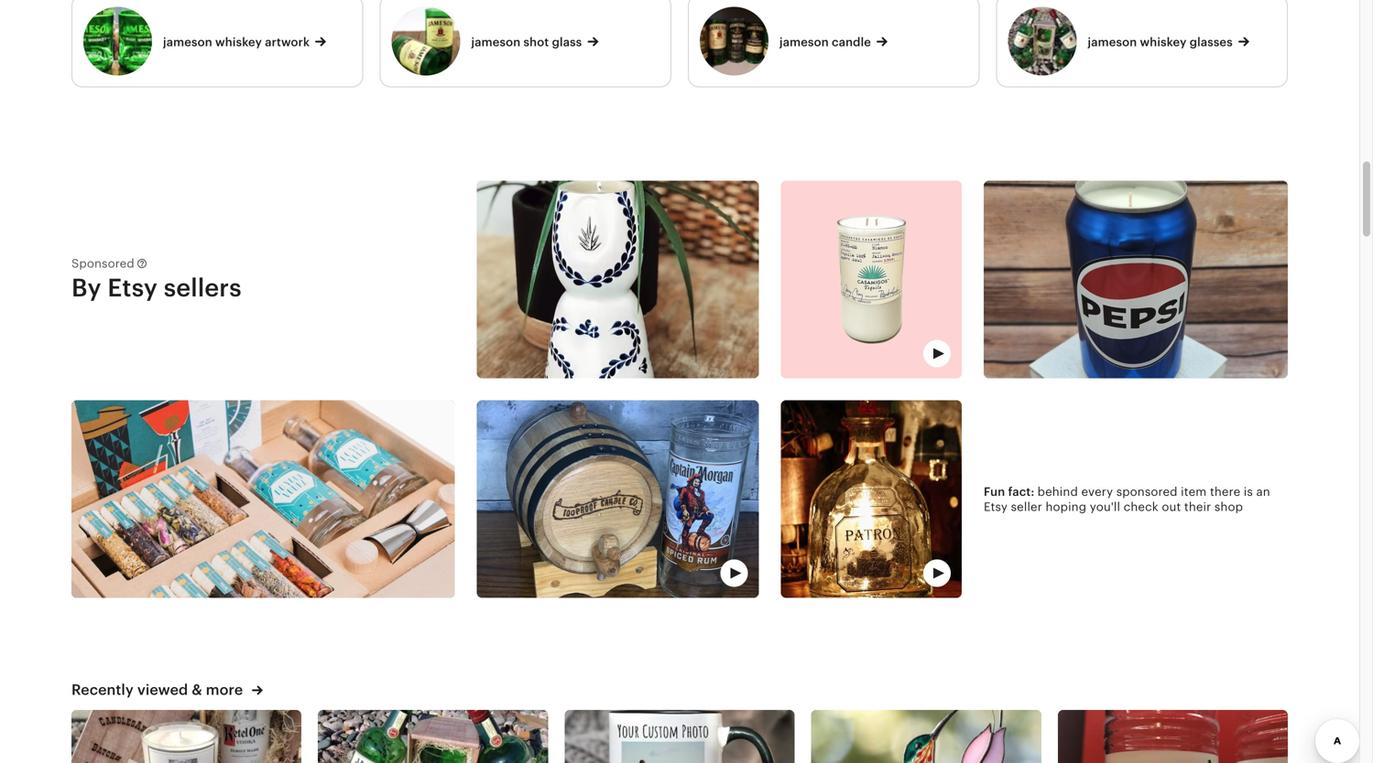 Task type: describe. For each thing, give the bounding box(es) containing it.
glasses
[[1190, 35, 1233, 49]]

sponsored
[[71, 257, 134, 270]]

fun
[[984, 486, 1005, 499]]

fun fact:
[[984, 486, 1038, 499]]

soy candle - pepsi cola can soy candle with cola scent - hand poured soda pop can candle - new logo image
[[984, 181, 1288, 379]]

hoping
[[1046, 501, 1087, 515]]

by
[[71, 274, 101, 302]]

beautiful upcycled tequila bottle lamp /repurposed patron bottle /sustainable craftsmanship. bar decor. unique gift for tequila enthusiast. image
[[781, 401, 962, 599]]

0 vertical spatial etsy
[[108, 274, 158, 302]]

shop
[[1215, 501, 1243, 515]]

viewed
[[137, 682, 188, 699]]

ketel one alcohol candle/1 liter bottle/1 liter vs 750 ml = more burn time! image
[[71, 711, 302, 764]]

seller
[[1011, 501, 1042, 515]]

rocks glasses (2) whiskey image
[[318, 711, 548, 764]]

by etsy sellers
[[71, 274, 242, 302]]

jameson candle
[[780, 35, 871, 49]]

jameson shot glass
[[471, 35, 582, 49]]

more
[[206, 682, 243, 699]]

casamigos blanco candle - premium soy wax - free shipping image
[[781, 181, 962, 379]]



Task type: locate. For each thing, give the bounding box(es) containing it.
recently
[[71, 682, 134, 699]]

1 whiskey from the left
[[215, 35, 262, 49]]

captain morgan spiced rum 1 liter hand poured candle.  1 liter means 25% more wax and more burn time!.  more bang for your buck! image
[[477, 401, 759, 599]]

artwork
[[265, 35, 310, 49]]

1 jameson from the left
[[163, 35, 212, 49]]

you'll
[[1090, 501, 1120, 515]]

recently viewed & more link
[[71, 681, 263, 700]]

etsy
[[108, 274, 158, 302], [984, 501, 1008, 515]]

3 jameson from the left
[[780, 35, 829, 49]]

jameson for jameson whiskey glasses
[[1088, 35, 1137, 49]]

sponsored
[[1116, 486, 1178, 499]]

clase azul recycled bottle candle image
[[477, 181, 759, 379]]

hummingbird stained glass window hangings christmas gifts hummingbird gift custom stained glass bird suncatcher humming bird feeder image
[[811, 711, 1041, 764]]

do your vodka | vodka making kit | anniversary christmas gift for partner, coworker, him, her | cocktail kit | alcohol gift | 12 spices image
[[71, 401, 455, 599]]

4 jameson from the left
[[1088, 35, 1137, 49]]

item
[[1181, 486, 1207, 499]]

behind every sponsored item there is an etsy seller hoping you'll check out their shop
[[984, 486, 1270, 515]]

fact:
[[1008, 486, 1035, 499]]

etsy down fun
[[984, 501, 1008, 515]]

0 horizontal spatial etsy
[[108, 274, 158, 302]]

sellers
[[164, 274, 242, 302]]

check
[[1124, 501, 1159, 515]]

etsy down sponsored
[[108, 274, 158, 302]]

every
[[1081, 486, 1113, 499]]

1 vertical spatial etsy
[[984, 501, 1008, 515]]

out
[[1162, 501, 1181, 515]]

there
[[1210, 486, 1240, 499]]

recently viewed & more
[[71, 682, 247, 699]]

is
[[1244, 486, 1253, 499]]

jameson whiskey glasses
[[1088, 35, 1233, 49]]

etsy inside behind every sponsored item there is an etsy seller hoping you'll check out their shop
[[984, 501, 1008, 515]]

whiskey left glasses
[[1140, 35, 1187, 49]]

jameson whiskey artwork
[[163, 35, 310, 49]]

jameson for jameson whiskey artwork
[[163, 35, 212, 49]]

set of 2 ketel one glasses image
[[1058, 711, 1288, 764]]

jameson
[[163, 35, 212, 49], [471, 35, 521, 49], [780, 35, 829, 49], [1088, 35, 1137, 49]]

whiskey for glasses
[[1140, 35, 1187, 49]]

2 whiskey from the left
[[1140, 35, 1187, 49]]

candle
[[832, 35, 871, 49]]

behind
[[1038, 486, 1078, 499]]

an
[[1256, 486, 1270, 499]]

1 horizontal spatial whiskey
[[1140, 35, 1187, 49]]

their
[[1184, 501, 1211, 515]]

personalized photo coffee mug birthday gift, custom mug gift for mom, anniversary gift for her/him, valentine's day gifts , mug with picture image
[[565, 711, 795, 764]]

whiskey
[[215, 35, 262, 49], [1140, 35, 1187, 49]]

&
[[192, 682, 202, 699]]

2 jameson from the left
[[471, 35, 521, 49]]

whiskey left artwork on the left top
[[215, 35, 262, 49]]

shot
[[524, 35, 549, 49]]

whiskey for artwork
[[215, 35, 262, 49]]

0 horizontal spatial whiskey
[[215, 35, 262, 49]]

glass
[[552, 35, 582, 49]]

jameson for jameson candle
[[780, 35, 829, 49]]

jameson for jameson shot glass
[[471, 35, 521, 49]]

1 horizontal spatial etsy
[[984, 501, 1008, 515]]



Task type: vqa. For each thing, say whether or not it's contained in the screenshot.
fact:
yes



